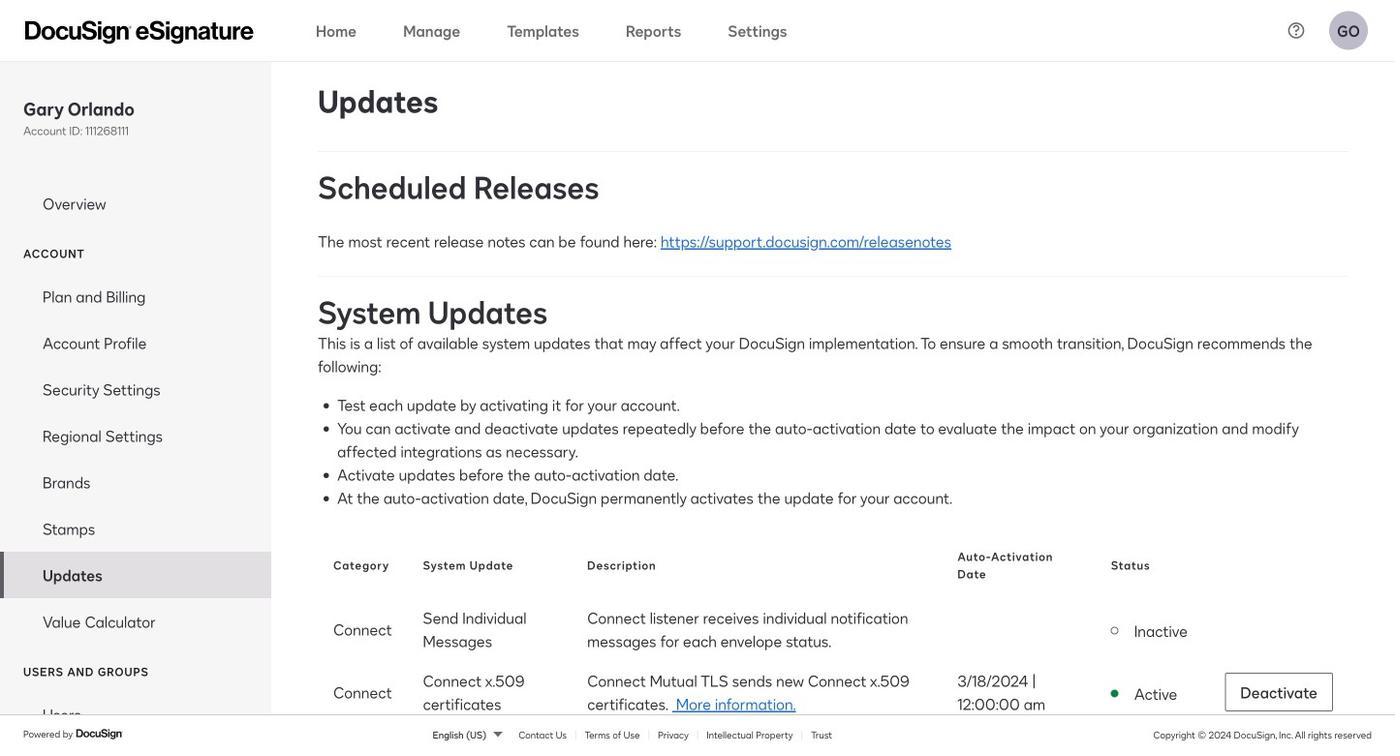 Task type: describe. For each thing, give the bounding box(es) containing it.
docusign image
[[76, 727, 124, 743]]



Task type: locate. For each thing, give the bounding box(es) containing it.
account element
[[0, 273, 271, 645]]

docusign admin image
[[25, 21, 254, 44]]



Task type: vqa. For each thing, say whether or not it's contained in the screenshot.
Your uploaded profile image
no



